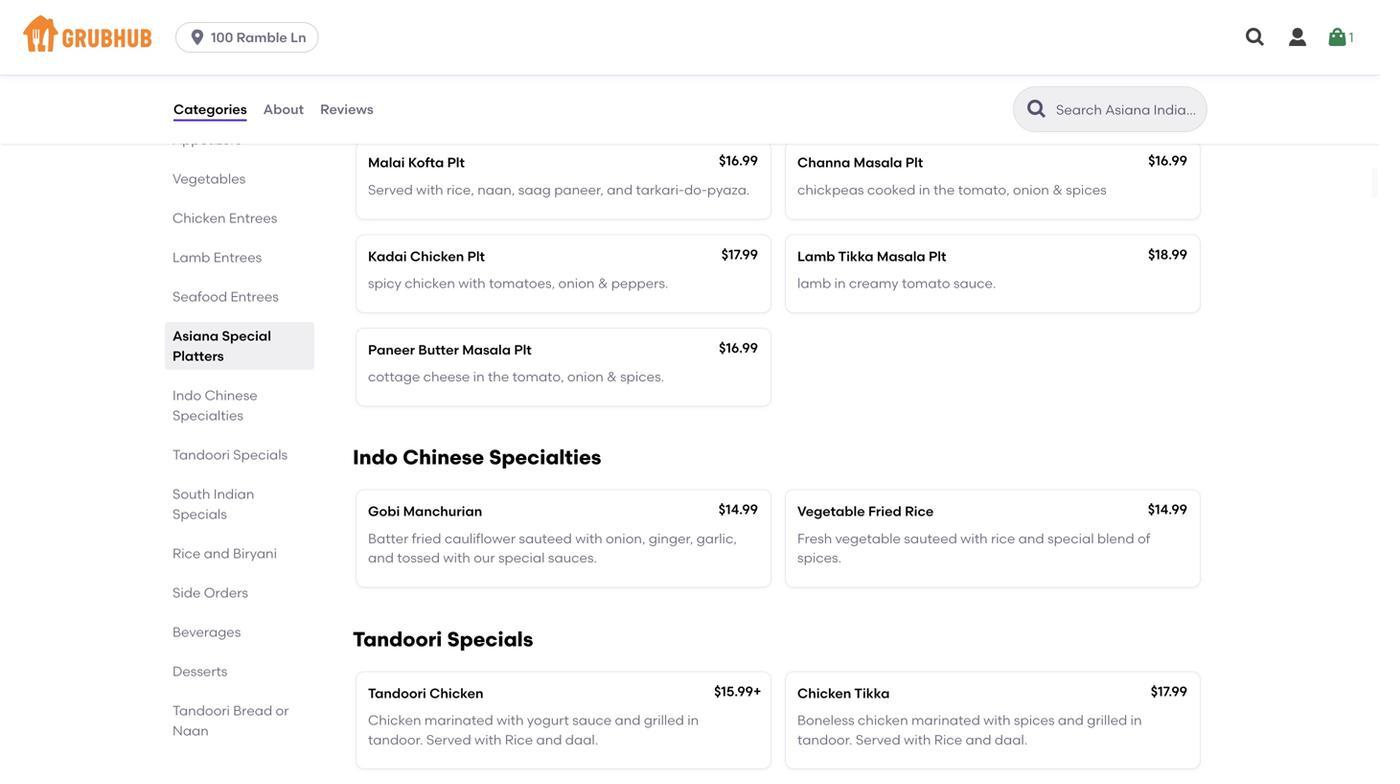 Task type: describe. For each thing, give the bounding box(es) containing it.
served for malai
[[368, 182, 413, 198]]

1 vertical spatial onion
[[559, 275, 595, 292]]

grilled for chicken marinated with yogurt sauce and grilled in tandoor. served with rice and daal.
[[644, 713, 684, 729]]

blend
[[1098, 531, 1135, 547]]

our
[[474, 550, 495, 566]]

search icon image
[[1026, 98, 1049, 121]]

served with rice, naan, saag paneer, and tarkari-do-pyaza. for lamb rogan josh plt
[[798, 88, 1180, 104]]

pyaza. for $18.49
[[1137, 88, 1180, 104]]

lamb for lamb rogan josh plt
[[798, 61, 836, 77]]

south indian specials
[[173, 486, 254, 523]]

$17.99 for lamb rogan josh plt
[[722, 59, 758, 75]]

masala for cottage cheese in the tomato, onion & spices.
[[462, 342, 511, 358]]

or
[[276, 703, 289, 719]]

0 horizontal spatial spices.
[[620, 369, 665, 385]]

about
[[263, 101, 304, 117]]

tikka for with
[[425, 61, 461, 77]]

tikka for in
[[839, 248, 874, 264]]

indian
[[214, 486, 254, 502]]

asiana special platters
[[173, 328, 271, 364]]

sauces.
[[548, 550, 597, 566]]

0 vertical spatial chinese
[[205, 387, 258, 404]]

boneless
[[798, 713, 855, 729]]

1 button
[[1327, 20, 1354, 55]]

100 ramble ln
[[211, 29, 306, 46]]

0 vertical spatial spices
[[1066, 182, 1107, 198]]

chicken right kadai
[[410, 248, 464, 264]]

masala for lamb in creamy tomato sauce.
[[877, 248, 926, 264]]

spices. inside fresh vegetable sauteed with rice and special blend of spices.
[[798, 550, 842, 566]]

south
[[173, 486, 210, 502]]

platters
[[173, 348, 224, 364]]

garlic,
[[697, 531, 737, 547]]

manchurian
[[403, 503, 483, 520]]

rice, for josh
[[876, 88, 904, 104]]

paneer, for chicken tikka masala plt
[[554, 88, 604, 104]]

100
[[211, 29, 233, 46]]

gobi manchurian
[[368, 503, 483, 520]]

the for masala
[[488, 369, 509, 385]]

cottage
[[368, 369, 420, 385]]

categories button
[[173, 75, 248, 144]]

butter
[[418, 342, 459, 358]]

2 vertical spatial $17.99
[[1151, 684, 1188, 700]]

paneer
[[368, 342, 415, 358]]

lamb tikka masala plt
[[798, 248, 947, 264]]

$15.99 +
[[714, 684, 762, 700]]

tarkari- for $16.99
[[636, 182, 685, 198]]

$18.99
[[1149, 246, 1188, 263]]

lamb for lamb tikka masala plt
[[798, 248, 836, 264]]

1 horizontal spatial indo
[[353, 445, 398, 470]]

chickpeas cooked in the tomato, onion & spices
[[798, 182, 1107, 198]]

ramble
[[237, 29, 287, 46]]

malai kofta plt
[[368, 155, 465, 171]]

onion for spices.
[[568, 369, 604, 385]]

kadai
[[368, 248, 407, 264]]

masala for served with rice, naan, saag paneer, and tarkari-do-pyaza.
[[464, 61, 513, 77]]

in inside boneless chicken marinated with spices and grilled in tandoor. served with rice and daal.
[[1131, 713, 1142, 729]]

pyaza. for $17.99
[[708, 88, 750, 104]]

chicken up chicken marinated with yogurt sauce and grilled in tandoor. served with rice and daal.
[[430, 685, 484, 702]]

special inside fresh vegetable sauteed with rice and special blend of spices.
[[1048, 531, 1095, 547]]

rice, for masala
[[447, 88, 475, 104]]

kadai chicken plt
[[368, 248, 485, 264]]

+
[[754, 684, 762, 700]]

100 ramble ln button
[[176, 22, 327, 53]]

lamb
[[798, 275, 832, 292]]

1 vertical spatial &
[[598, 275, 608, 292]]

paneer, for lamb rogan josh plt
[[984, 88, 1034, 104]]

& for spices
[[1053, 182, 1063, 198]]

vegetable
[[798, 503, 866, 520]]

marinated inside boneless chicken marinated with spices and grilled in tandoor. served with rice and daal.
[[912, 713, 981, 729]]

tarkari- for $18.49
[[1066, 88, 1114, 104]]

batter fried cauliflower sauteed with onion, ginger, garlic, and tossed with our special sauces.
[[368, 531, 737, 566]]

and inside batter fried cauliflower sauteed with onion, ginger, garlic, and tossed with our special sauces.
[[368, 550, 394, 566]]

2 svg image from the left
[[1287, 26, 1310, 49]]

entrees for seafood entrees
[[231, 289, 279, 305]]

channa masala plt
[[798, 155, 924, 171]]

naan
[[173, 723, 209, 739]]

rice and biryani
[[173, 546, 277, 562]]

lamb entrees
[[173, 249, 262, 266]]

served with rice, naan, saag paneer, and tarkari-do-pyaza. for chicken tikka masala plt
[[368, 88, 750, 104]]

0 horizontal spatial tandoori specials
[[173, 447, 288, 463]]

chicken for chicken entrees
[[173, 210, 226, 226]]

the for plt
[[934, 182, 955, 198]]

tandoori chicken
[[368, 685, 484, 702]]

pyaza. for $16.99
[[708, 182, 750, 198]]

cottage cheese in the tomato, onion & spices.
[[368, 369, 665, 385]]

svg image
[[188, 28, 207, 47]]

chicken for chicken
[[405, 275, 455, 292]]

rogan
[[839, 61, 882, 77]]

vegetable
[[836, 531, 901, 547]]

ginger,
[[649, 531, 694, 547]]

chickpeas
[[798, 182, 864, 198]]

boneless chicken marinated with spices and grilled in tandoor. served with rice and daal.
[[798, 713, 1142, 748]]

chicken for chicken tikka
[[798, 685, 852, 702]]

1 vertical spatial chinese
[[403, 445, 484, 470]]

naan, for josh
[[907, 88, 945, 104]]

bread
[[233, 703, 272, 719]]

served for chicken
[[368, 88, 413, 104]]

beverages
[[173, 624, 241, 641]]

side orders
[[173, 585, 248, 601]]

spicy chicken with tomatoes, onion & peppers.
[[368, 275, 669, 292]]

svg image inside 1 button
[[1327, 26, 1350, 49]]

creamy
[[849, 275, 899, 292]]

$15.99
[[714, 684, 754, 700]]

grilled for boneless chicken marinated with spices and grilled in tandoor. served with rice and daal.
[[1088, 713, 1128, 729]]

$14.99 for batter fried cauliflower sauteed with onion, ginger, garlic, and tossed with our special sauces.
[[719, 501, 758, 518]]

seafood
[[173, 289, 227, 305]]

tossed
[[397, 550, 440, 566]]

0 horizontal spatial indo
[[173, 387, 202, 404]]

do- for $18.49
[[1114, 88, 1137, 104]]

and inside fresh vegetable sauteed with rice and special blend of spices.
[[1019, 531, 1045, 547]]

tomato, for paneer butter masala plt
[[513, 369, 564, 385]]

1
[[1350, 29, 1354, 45]]

special inside batter fried cauliflower sauteed with onion, ginger, garlic, and tossed with our special sauces.
[[499, 550, 545, 566]]

appetizers
[[173, 131, 242, 148]]

specialties inside indo chinese specialties
[[173, 408, 244, 424]]

fresh
[[798, 531, 833, 547]]

tandoor. for chicken marinated with yogurt sauce and grilled in tandoor. served with rice and daal.
[[368, 732, 423, 748]]

malai
[[368, 155, 405, 171]]

$16.99 for cottage cheese in the tomato, onion & spices.
[[719, 340, 758, 356]]

naan, for plt
[[478, 182, 515, 198]]

served inside chicken marinated with yogurt sauce and grilled in tandoor. served with rice and daal.
[[427, 732, 471, 748]]

cheese
[[423, 369, 470, 385]]

josh
[[885, 61, 917, 77]]

spices inside boneless chicken marinated with spices and grilled in tandoor. served with rice and daal.
[[1014, 713, 1055, 729]]

entrees for chicken entrees
[[229, 210, 277, 226]]

chicken marinated with yogurt sauce and grilled in tandoor. served with rice and daal.
[[368, 713, 699, 748]]

sauce
[[573, 713, 612, 729]]

in inside chicken marinated with yogurt sauce and grilled in tandoor. served with rice and daal.
[[688, 713, 699, 729]]

channa
[[798, 155, 851, 171]]

tikka for chicken
[[855, 685, 890, 702]]

tandoori inside tandoori bread or naan
[[173, 703, 230, 719]]

fresh vegetable sauteed with rice and special blend of spices.
[[798, 531, 1151, 566]]

saag for chicken tikka masala plt
[[518, 88, 551, 104]]

cooked
[[868, 182, 916, 198]]

special
[[222, 328, 271, 344]]

reviews
[[320, 101, 374, 117]]

do- for $17.99
[[685, 88, 708, 104]]



Task type: locate. For each thing, give the bounding box(es) containing it.
2 vertical spatial specials
[[447, 627, 533, 652]]

naan,
[[478, 88, 515, 104], [907, 88, 945, 104], [478, 182, 515, 198]]

0 vertical spatial chicken
[[405, 275, 455, 292]]

$18.49
[[1148, 59, 1188, 75]]

0 vertical spatial spices.
[[620, 369, 665, 385]]

2 marinated from the left
[[912, 713, 981, 729]]

chicken up boneless
[[798, 685, 852, 702]]

0 horizontal spatial specials
[[173, 506, 227, 523]]

entrees for lamb entrees
[[214, 249, 262, 266]]

0 horizontal spatial daal.
[[566, 732, 599, 748]]

tikka up boneless
[[855, 685, 890, 702]]

1 marinated from the left
[[425, 713, 494, 729]]

categories
[[174, 101, 247, 117]]

1 horizontal spatial tomato,
[[958, 182, 1010, 198]]

of
[[1138, 531, 1151, 547]]

rice
[[991, 531, 1016, 547]]

chicken down vegetables
[[173, 210, 226, 226]]

0 horizontal spatial specialties
[[173, 408, 244, 424]]

onion,
[[606, 531, 646, 547]]

indo
[[173, 387, 202, 404], [353, 445, 398, 470]]

0 horizontal spatial chicken
[[405, 275, 455, 292]]

1 vertical spatial special
[[499, 550, 545, 566]]

0 horizontal spatial sauteed
[[519, 531, 572, 547]]

sauteed
[[519, 531, 572, 547], [904, 531, 958, 547]]

1 vertical spatial indo chinese specialties
[[353, 445, 602, 470]]

onion for spices
[[1013, 182, 1050, 198]]

do-
[[685, 88, 708, 104], [1114, 88, 1137, 104], [685, 182, 708, 198]]

biryani
[[233, 546, 277, 562]]

1 vertical spatial specialties
[[489, 445, 602, 470]]

served inside boneless chicken marinated with spices and grilled in tandoor. served with rice and daal.
[[856, 732, 901, 748]]

chicken up reviews
[[368, 61, 422, 77]]

rice,
[[447, 88, 475, 104], [876, 88, 904, 104], [447, 182, 475, 198]]

0 horizontal spatial marinated
[[425, 713, 494, 729]]

2 vertical spatial &
[[607, 369, 617, 385]]

1 horizontal spatial svg image
[[1287, 26, 1310, 49]]

tomato
[[902, 275, 951, 292]]

0 vertical spatial specials
[[233, 447, 288, 463]]

yogurt
[[527, 713, 569, 729]]

chinese down asiana special platters
[[205, 387, 258, 404]]

the
[[934, 182, 955, 198], [488, 369, 509, 385]]

entrees up lamb entrees
[[229, 210, 277, 226]]

0 vertical spatial special
[[1048, 531, 1095, 547]]

indo chinese specialties down platters
[[173, 387, 258, 424]]

tikka
[[425, 61, 461, 77], [839, 248, 874, 264], [855, 685, 890, 702]]

tikka up kofta
[[425, 61, 461, 77]]

saag up the "tomatoes,"
[[518, 182, 551, 198]]

1 vertical spatial spices.
[[798, 550, 842, 566]]

specialties down platters
[[173, 408, 244, 424]]

and
[[607, 88, 633, 104], [1037, 88, 1063, 104], [607, 182, 633, 198], [1019, 531, 1045, 547], [204, 546, 230, 562], [368, 550, 394, 566], [615, 713, 641, 729], [1058, 713, 1084, 729], [536, 732, 562, 748], [966, 732, 992, 748]]

saag left search icon
[[948, 88, 981, 104]]

chicken inside boneless chicken marinated with spices and grilled in tandoor. served with rice and daal.
[[858, 713, 909, 729]]

1 horizontal spatial indo chinese specialties
[[353, 445, 602, 470]]

0 vertical spatial indo
[[173, 387, 202, 404]]

specialties down cottage cheese in the tomato, onion & spices.
[[489, 445, 602, 470]]

1 horizontal spatial marinated
[[912, 713, 981, 729]]

tandoori specials up "indian"
[[173, 447, 288, 463]]

chicken down kadai chicken plt
[[405, 275, 455, 292]]

$14.99 up of
[[1149, 501, 1188, 518]]

paneer butter masala plt
[[368, 342, 532, 358]]

side
[[173, 585, 201, 601]]

chicken inside chicken marinated with yogurt sauce and grilled in tandoor. served with rice and daal.
[[368, 713, 421, 729]]

daal. for spices
[[995, 732, 1028, 748]]

tandoori specials up "tandoori chicken"
[[353, 627, 533, 652]]

1 vertical spatial specials
[[173, 506, 227, 523]]

0 horizontal spatial tomato,
[[513, 369, 564, 385]]

chicken tikka
[[798, 685, 890, 702]]

sauteed up sauces. on the bottom
[[519, 531, 572, 547]]

served down chicken tikka masala plt
[[368, 88, 413, 104]]

rice inside chicken marinated with yogurt sauce and grilled in tandoor. served with rice and daal.
[[505, 732, 533, 748]]

1 horizontal spatial grilled
[[1088, 713, 1128, 729]]

special left blend
[[1048, 531, 1095, 547]]

tikka up creamy
[[839, 248, 874, 264]]

rice, down malai kofta plt
[[447, 182, 475, 198]]

1 horizontal spatial sauteed
[[904, 531, 958, 547]]

0 vertical spatial indo chinese specialties
[[173, 387, 258, 424]]

1 daal. from the left
[[566, 732, 599, 748]]

served with rice, naan, saag paneer, and tarkari-do-pyaza.
[[368, 88, 750, 104], [798, 88, 1180, 104], [368, 182, 750, 198]]

indo down platters
[[173, 387, 202, 404]]

tandoor. inside chicken marinated with yogurt sauce and grilled in tandoor. served with rice and daal.
[[368, 732, 423, 748]]

1 grilled from the left
[[644, 713, 684, 729]]

indo chinese specialties up 'manchurian'
[[353, 445, 602, 470]]

plt
[[516, 61, 533, 77], [920, 61, 938, 77], [447, 155, 465, 171], [906, 155, 924, 171], [468, 248, 485, 264], [929, 248, 947, 264], [514, 342, 532, 358]]

chicken entrees
[[173, 210, 277, 226]]

saag for malai kofta plt
[[518, 182, 551, 198]]

do- for $16.99
[[685, 182, 708, 198]]

tandoor. for boneless chicken marinated with spices and grilled in tandoor. served with rice and daal.
[[798, 732, 853, 748]]

0 vertical spatial $17.99
[[722, 59, 758, 75]]

lamb left rogan
[[798, 61, 836, 77]]

lamb rogan josh plt
[[798, 61, 938, 77]]

served down chicken tikka
[[856, 732, 901, 748]]

1 vertical spatial chicken
[[858, 713, 909, 729]]

entrees up special
[[231, 289, 279, 305]]

with inside fresh vegetable sauteed with rice and special blend of spices.
[[961, 531, 988, 547]]

rice inside boneless chicken marinated with spices and grilled in tandoor. served with rice and daal.
[[935, 732, 963, 748]]

3 svg image from the left
[[1327, 26, 1350, 49]]

0 vertical spatial tandoori specials
[[173, 447, 288, 463]]

0 vertical spatial the
[[934, 182, 955, 198]]

1 horizontal spatial specials
[[233, 447, 288, 463]]

1 vertical spatial tandoori specials
[[353, 627, 533, 652]]

0 horizontal spatial svg image
[[1245, 26, 1268, 49]]

1 vertical spatial tikka
[[839, 248, 874, 264]]

tandoori bread or naan
[[173, 703, 289, 739]]

gobi
[[368, 503, 400, 520]]

lamb up the seafood
[[173, 249, 210, 266]]

sauce.
[[954, 275, 997, 292]]

tarkari- down 'main navigation' navigation
[[636, 88, 685, 104]]

tomatoes,
[[489, 275, 555, 292]]

1 horizontal spatial specialties
[[489, 445, 602, 470]]

paneer, for malai kofta plt
[[554, 182, 604, 198]]

special right our
[[499, 550, 545, 566]]

2 $14.99 from the left
[[1149, 501, 1188, 518]]

fried
[[869, 503, 902, 520]]

served with rice, naan, saag paneer, and tarkari-do-pyaza. for malai kofta plt
[[368, 182, 750, 198]]

$16.99 for served with rice, naan, saag paneer, and tarkari-do-pyaza.
[[719, 153, 758, 169]]

the right cheese
[[488, 369, 509, 385]]

tandoori specials
[[173, 447, 288, 463], [353, 627, 533, 652]]

1 horizontal spatial chicken
[[858, 713, 909, 729]]

1 horizontal spatial daal.
[[995, 732, 1028, 748]]

0 vertical spatial entrees
[[229, 210, 277, 226]]

rice, down josh
[[876, 88, 904, 104]]

1 tandoor. from the left
[[368, 732, 423, 748]]

peppers.
[[611, 275, 669, 292]]

specials up "indian"
[[233, 447, 288, 463]]

daal. for sauce
[[566, 732, 599, 748]]

served down rogan
[[798, 88, 843, 104]]

marinated inside chicken marinated with yogurt sauce and grilled in tandoor. served with rice and daal.
[[425, 713, 494, 729]]

vegetables
[[173, 171, 246, 187]]

grilled inside chicken marinated with yogurt sauce and grilled in tandoor. served with rice and daal.
[[644, 713, 684, 729]]

specials down south
[[173, 506, 227, 523]]

1 vertical spatial entrees
[[214, 249, 262, 266]]

1 horizontal spatial chinese
[[403, 445, 484, 470]]

spices. down fresh
[[798, 550, 842, 566]]

chicken
[[368, 61, 422, 77], [173, 210, 226, 226], [410, 248, 464, 264], [430, 685, 484, 702], [798, 685, 852, 702], [368, 713, 421, 729]]

entrees
[[229, 210, 277, 226], [214, 249, 262, 266], [231, 289, 279, 305]]

svg image
[[1245, 26, 1268, 49], [1287, 26, 1310, 49], [1327, 26, 1350, 49]]

sauteed inside fresh vegetable sauteed with rice and special blend of spices.
[[904, 531, 958, 547]]

1 vertical spatial tomato,
[[513, 369, 564, 385]]

tarkari- for $17.99
[[636, 88, 685, 104]]

chicken for tikka
[[858, 713, 909, 729]]

1 horizontal spatial spices.
[[798, 550, 842, 566]]

about button
[[262, 75, 305, 144]]

2 tandoor. from the left
[[798, 732, 853, 748]]

ln
[[291, 29, 306, 46]]

pyaza.
[[708, 88, 750, 104], [1137, 88, 1180, 104], [708, 182, 750, 198]]

0 vertical spatial onion
[[1013, 182, 1050, 198]]

0 horizontal spatial the
[[488, 369, 509, 385]]

2 horizontal spatial specials
[[447, 627, 533, 652]]

2 sauteed from the left
[[904, 531, 958, 547]]

0 horizontal spatial $14.99
[[719, 501, 758, 518]]

2 horizontal spatial svg image
[[1327, 26, 1350, 49]]

chicken tikka masala plt
[[368, 61, 533, 77]]

2 vertical spatial entrees
[[231, 289, 279, 305]]

1 $14.99 from the left
[[719, 501, 758, 518]]

0 horizontal spatial chinese
[[205, 387, 258, 404]]

chicken for chicken marinated with yogurt sauce and grilled in tandoor. served with rice and daal.
[[368, 713, 421, 729]]

specials down our
[[447, 627, 533, 652]]

1 horizontal spatial tandoori specials
[[353, 627, 533, 652]]

2 vertical spatial tikka
[[855, 685, 890, 702]]

saag for lamb rogan josh plt
[[948, 88, 981, 104]]

rice
[[905, 503, 934, 520], [173, 546, 201, 562], [505, 732, 533, 748], [935, 732, 963, 748]]

2 vertical spatial onion
[[568, 369, 604, 385]]

chinese up 'manchurian'
[[403, 445, 484, 470]]

kofta
[[408, 155, 444, 171]]

sauteed inside batter fried cauliflower sauteed with onion, ginger, garlic, and tossed with our special sauces.
[[519, 531, 572, 547]]

0 horizontal spatial grilled
[[644, 713, 684, 729]]

marinated
[[425, 713, 494, 729], [912, 713, 981, 729]]

fried
[[412, 531, 442, 547]]

0 vertical spatial tomato,
[[958, 182, 1010, 198]]

grilled inside boneless chicken marinated with spices and grilled in tandoor. served with rice and daal.
[[1088, 713, 1128, 729]]

1 horizontal spatial spices
[[1066, 182, 1107, 198]]

indo up gobi
[[353, 445, 398, 470]]

1 vertical spatial $17.99
[[722, 246, 758, 263]]

special
[[1048, 531, 1095, 547], [499, 550, 545, 566]]

1 horizontal spatial $14.99
[[1149, 501, 1188, 518]]

1 horizontal spatial special
[[1048, 531, 1095, 547]]

0 vertical spatial &
[[1053, 182, 1063, 198]]

1 sauteed from the left
[[519, 531, 572, 547]]

onion
[[1013, 182, 1050, 198], [559, 275, 595, 292], [568, 369, 604, 385]]

1 vertical spatial spices
[[1014, 713, 1055, 729]]

Search Asiana Indian Cuisine search field
[[1055, 101, 1201, 119]]

rice, for plt
[[447, 182, 475, 198]]

0 vertical spatial tikka
[[425, 61, 461, 77]]

the right cooked
[[934, 182, 955, 198]]

saag down chicken tikka masala plt
[[518, 88, 551, 104]]

tomato, right cooked
[[958, 182, 1010, 198]]

specials inside south indian specials
[[173, 506, 227, 523]]

tomato, for channa masala plt
[[958, 182, 1010, 198]]

desserts
[[173, 664, 228, 680]]

indo chinese specialties
[[173, 387, 258, 424], [353, 445, 602, 470]]

batter
[[368, 531, 409, 547]]

chicken down chicken tikka
[[858, 713, 909, 729]]

sauteed right 'vegetable'
[[904, 531, 958, 547]]

$17.99
[[722, 59, 758, 75], [722, 246, 758, 263], [1151, 684, 1188, 700]]

$17.99 for lamb tikka masala plt
[[722, 246, 758, 263]]

cauliflower
[[445, 531, 516, 547]]

2 grilled from the left
[[1088, 713, 1128, 729]]

daal. inside boneless chicken marinated with spices and grilled in tandoor. served with rice and daal.
[[995, 732, 1028, 748]]

served down malai
[[368, 182, 413, 198]]

rice, down chicken tikka masala plt
[[447, 88, 475, 104]]

spicy
[[368, 275, 402, 292]]

chicken down "tandoori chicken"
[[368, 713, 421, 729]]

entrees up 'seafood entrees'
[[214, 249, 262, 266]]

lamb up the lamb
[[798, 248, 836, 264]]

1 horizontal spatial the
[[934, 182, 955, 198]]

lamb in creamy tomato sauce.
[[798, 275, 997, 292]]

0 horizontal spatial special
[[499, 550, 545, 566]]

main navigation navigation
[[0, 0, 1381, 75]]

spices. down peppers.
[[620, 369, 665, 385]]

tandoor. down boneless
[[798, 732, 853, 748]]

vegetable fried rice
[[798, 503, 934, 520]]

tomato, right cheese
[[513, 369, 564, 385]]

$16.99 for chickpeas cooked in the tomato, onion & spices
[[1149, 153, 1188, 169]]

tandoori
[[173, 447, 230, 463], [353, 627, 442, 652], [368, 685, 427, 702], [173, 703, 230, 719]]

tandoor. inside boneless chicken marinated with spices and grilled in tandoor. served with rice and daal.
[[798, 732, 853, 748]]

seafood entrees
[[173, 289, 279, 305]]

tandoor. down "tandoori chicken"
[[368, 732, 423, 748]]

served down "tandoori chicken"
[[427, 732, 471, 748]]

0 vertical spatial specialties
[[173, 408, 244, 424]]

asiana
[[173, 328, 219, 344]]

$14.99 for fresh vegetable sauteed with rice and special blend of spices.
[[1149, 501, 1188, 518]]

chicken
[[405, 275, 455, 292], [858, 713, 909, 729]]

1 horizontal spatial tandoor.
[[798, 732, 853, 748]]

served for lamb
[[798, 88, 843, 104]]

1 vertical spatial the
[[488, 369, 509, 385]]

1 vertical spatial indo
[[353, 445, 398, 470]]

1 svg image from the left
[[1245, 26, 1268, 49]]

orders
[[204, 585, 248, 601]]

reviews button
[[319, 75, 375, 144]]

daal. inside chicken marinated with yogurt sauce and grilled in tandoor. served with rice and daal.
[[566, 732, 599, 748]]

naan, for masala
[[478, 88, 515, 104]]

tarkari- up peppers.
[[636, 182, 685, 198]]

$14.99 up garlic,
[[719, 501, 758, 518]]

& for spices.
[[607, 369, 617, 385]]

0 horizontal spatial tandoor.
[[368, 732, 423, 748]]

tarkari- right search icon
[[1066, 88, 1114, 104]]

0 horizontal spatial indo chinese specialties
[[173, 387, 258, 424]]

in
[[919, 182, 931, 198], [835, 275, 846, 292], [473, 369, 485, 385], [688, 713, 699, 729], [1131, 713, 1142, 729]]

tarkari-
[[636, 88, 685, 104], [1066, 88, 1114, 104], [636, 182, 685, 198]]

chicken for chicken tikka masala plt
[[368, 61, 422, 77]]

$14.99
[[719, 501, 758, 518], [1149, 501, 1188, 518]]

0 horizontal spatial spices
[[1014, 713, 1055, 729]]

tomato,
[[958, 182, 1010, 198], [513, 369, 564, 385]]

$16.99
[[719, 153, 758, 169], [1149, 153, 1188, 169], [719, 340, 758, 356]]

2 daal. from the left
[[995, 732, 1028, 748]]

spices
[[1066, 182, 1107, 198], [1014, 713, 1055, 729]]



Task type: vqa. For each thing, say whether or not it's contained in the screenshot.
bottommost the for
no



